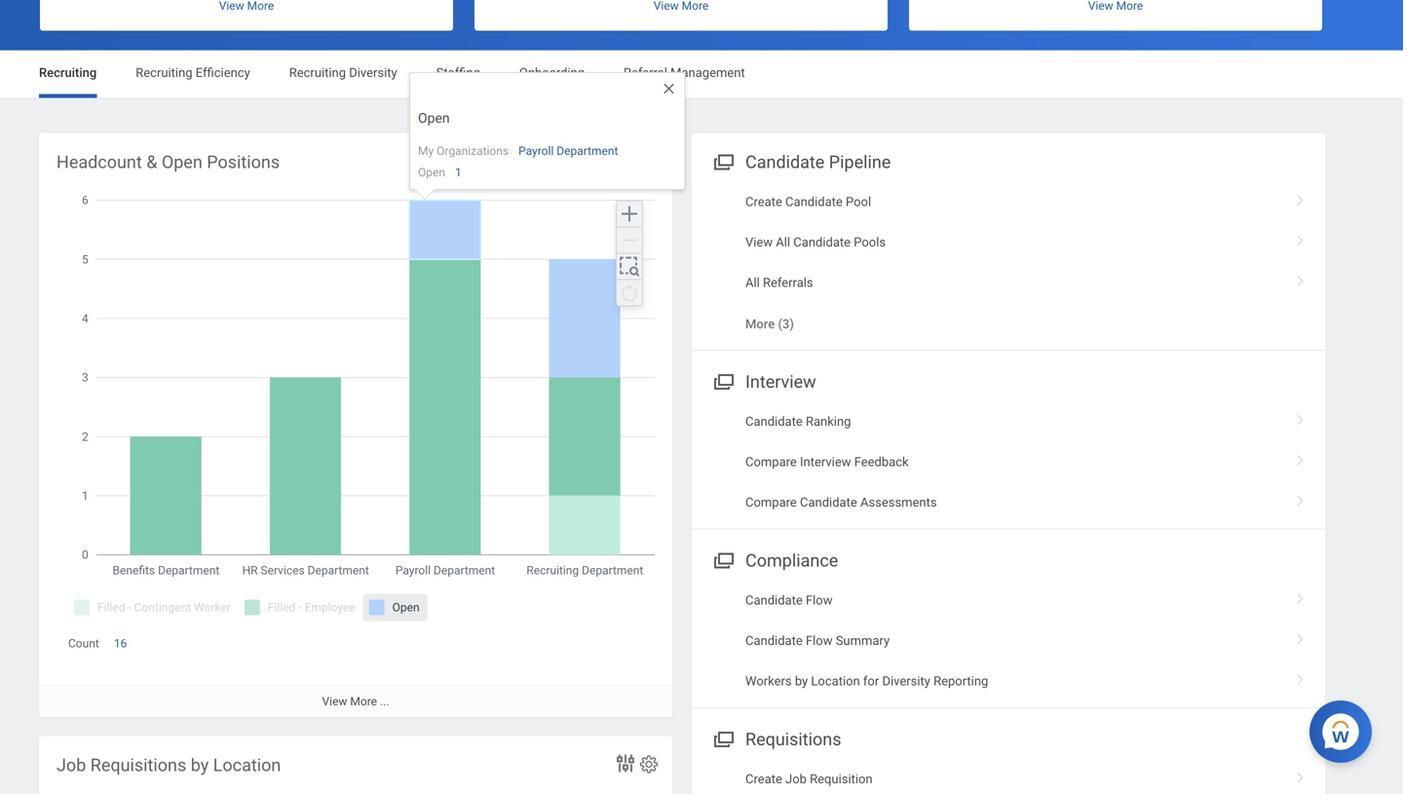 Task type: locate. For each thing, give the bounding box(es) containing it.
0 vertical spatial more
[[745, 316, 775, 331]]

candidate flow summary
[[745, 633, 890, 648]]

open 1
[[418, 166, 462, 179]]

0 vertical spatial diversity
[[349, 65, 397, 80]]

job requisitions by location
[[57, 755, 281, 776]]

1 horizontal spatial requisitions
[[745, 729, 841, 750]]

list
[[692, 182, 1325, 344], [692, 402, 1325, 523], [692, 580, 1325, 701]]

chevron right image inside the "compare interview feedback" 'link'
[[1288, 448, 1313, 467]]

interview up candidate ranking
[[745, 372, 816, 392]]

...
[[380, 694, 389, 708]]

1 menu group image from the top
[[709, 148, 736, 174]]

1 vertical spatial create
[[745, 772, 782, 786]]

1 vertical spatial view
[[322, 694, 347, 708]]

1 horizontal spatial more
[[745, 316, 775, 331]]

workers by location for diversity reporting link
[[692, 661, 1325, 701]]

0 vertical spatial requisitions
[[745, 729, 841, 750]]

chevron right image for location
[[1288, 667, 1313, 686]]

3 recruiting from the left
[[289, 65, 346, 80]]

6 chevron right image from the top
[[1288, 627, 1313, 646]]

2 recruiting from the left
[[136, 65, 192, 80]]

interview inside 'link'
[[800, 455, 851, 469]]

view inside 'link'
[[322, 694, 347, 708]]

open down my
[[418, 166, 445, 179]]

1 vertical spatial list
[[692, 402, 1325, 523]]

0 horizontal spatial recruiting
[[39, 65, 97, 80]]

flow left "summary"
[[806, 633, 833, 648]]

list containing candidate ranking
[[692, 402, 1325, 523]]

recruiting diversity
[[289, 65, 397, 80]]

recruiting for recruiting
[[39, 65, 97, 80]]

1 vertical spatial chevron right image
[[1288, 268, 1313, 288]]

candidate flow summary link
[[692, 621, 1325, 661]]

interview down ranking
[[800, 455, 851, 469]]

candidate flow link
[[692, 580, 1325, 621]]

all
[[776, 235, 790, 249], [745, 275, 760, 290]]

flow
[[806, 593, 833, 608], [806, 633, 833, 648]]

view left ...
[[322, 694, 347, 708]]

0 vertical spatial chevron right image
[[1288, 228, 1313, 248]]

payroll department link
[[518, 140, 618, 158]]

0 vertical spatial create
[[745, 194, 782, 209]]

flow for candidate flow summary
[[806, 633, 833, 648]]

diversity
[[349, 65, 397, 80], [882, 674, 930, 688]]

recruiting up headcount at the top left of the page
[[39, 65, 97, 80]]

job
[[57, 755, 86, 776], [785, 772, 807, 786]]

0 horizontal spatial more
[[350, 694, 377, 708]]

open tooltip
[[409, 72, 685, 209]]

4 chevron right image from the top
[[1288, 488, 1313, 508]]

chevron right image inside candidate flow link
[[1288, 586, 1313, 606]]

2 horizontal spatial recruiting
[[289, 65, 346, 80]]

pipeline
[[829, 152, 891, 172]]

open
[[418, 110, 450, 126], [162, 152, 202, 172], [418, 166, 445, 179]]

chevron right image inside "workers by location for diversity reporting" link
[[1288, 667, 1313, 686]]

chevron right image inside "candidate flow summary" link
[[1288, 627, 1313, 646]]

efficiency
[[196, 65, 250, 80]]

0 vertical spatial location
[[811, 674, 860, 688]]

1 vertical spatial more
[[350, 694, 377, 708]]

2 flow from the top
[[806, 633, 833, 648]]

1 chevron right image from the top
[[1288, 188, 1313, 207]]

1 button
[[455, 165, 464, 180]]

requisitions
[[745, 729, 841, 750], [90, 755, 186, 776]]

menu group image for requisitions
[[709, 725, 736, 751]]

menu group image
[[709, 148, 736, 174], [709, 367, 736, 394], [709, 546, 736, 572], [709, 725, 736, 751]]

chevron right image inside all referrals link
[[1288, 268, 1313, 288]]

5 chevron right image from the top
[[1288, 586, 1313, 606]]

chevron right image
[[1288, 228, 1313, 248], [1288, 268, 1313, 288]]

create left "requisition" at the bottom right
[[745, 772, 782, 786]]

open for open 1
[[418, 166, 445, 179]]

1 vertical spatial compare
[[745, 495, 797, 510]]

4 menu group image from the top
[[709, 725, 736, 751]]

for
[[863, 674, 879, 688]]

create candidate pool link
[[692, 182, 1325, 222]]

0 vertical spatial all
[[776, 235, 790, 249]]

1 recruiting from the left
[[39, 65, 97, 80]]

count
[[68, 637, 99, 650]]

list for candidate pipeline
[[692, 182, 1325, 344]]

2 create from the top
[[745, 772, 782, 786]]

candidate inside candidate flow link
[[745, 593, 803, 608]]

chevron right image for requisition
[[1288, 765, 1313, 784]]

management
[[670, 65, 745, 80]]

0 horizontal spatial all
[[745, 275, 760, 290]]

0 horizontal spatial view
[[322, 694, 347, 708]]

1 horizontal spatial view
[[745, 235, 773, 249]]

more
[[745, 316, 775, 331], [350, 694, 377, 708]]

all referrals link
[[692, 263, 1325, 303]]

2 compare from the top
[[745, 495, 797, 510]]

tab list containing recruiting
[[19, 51, 1384, 98]]

2 chevron right image from the top
[[1288, 408, 1313, 427]]

0 horizontal spatial diversity
[[349, 65, 397, 80]]

recruiting left efficiency
[[136, 65, 192, 80]]

0 vertical spatial compare
[[745, 455, 797, 469]]

zoom in image
[[618, 202, 641, 226]]

chevron right image for summary
[[1288, 627, 1313, 646]]

open up my
[[418, 110, 450, 126]]

1 vertical spatial requisitions
[[90, 755, 186, 776]]

&
[[146, 152, 157, 172]]

assessments
[[860, 495, 937, 510]]

0 horizontal spatial by
[[191, 755, 209, 776]]

flow up candidate flow summary
[[806, 593, 833, 608]]

chevron right image inside compare candidate assessments link
[[1288, 488, 1313, 508]]

my
[[418, 144, 434, 158]]

create candidate pool
[[745, 194, 871, 209]]

requisition
[[810, 772, 873, 786]]

2 menu group image from the top
[[709, 367, 736, 394]]

list containing create candidate pool
[[692, 182, 1325, 344]]

1 chevron right image from the top
[[1288, 228, 1313, 248]]

chevron right image for assessments
[[1288, 488, 1313, 508]]

0 horizontal spatial location
[[213, 755, 281, 776]]

view
[[745, 235, 773, 249], [322, 694, 347, 708]]

7 chevron right image from the top
[[1288, 667, 1313, 686]]

compare interview feedback
[[745, 455, 909, 469]]

1 vertical spatial diversity
[[882, 674, 930, 688]]

view more ...
[[322, 694, 389, 708]]

compare
[[745, 455, 797, 469], [745, 495, 797, 510]]

1 horizontal spatial job
[[785, 772, 807, 786]]

by
[[795, 674, 808, 688], [191, 755, 209, 776]]

more inside view more ... 'link'
[[350, 694, 377, 708]]

diversity left staffing
[[349, 65, 397, 80]]

positions
[[207, 152, 280, 172]]

referrals
[[763, 275, 813, 290]]

1 vertical spatial interview
[[800, 455, 851, 469]]

my organizations
[[418, 144, 509, 158]]

location
[[811, 674, 860, 688], [213, 755, 281, 776]]

view up all referrals
[[745, 235, 773, 249]]

candidate ranking link
[[692, 402, 1325, 442]]

chevron right image
[[1288, 188, 1313, 207], [1288, 408, 1313, 427], [1288, 448, 1313, 467], [1288, 488, 1313, 508], [1288, 586, 1313, 606], [1288, 627, 1313, 646], [1288, 667, 1313, 686], [1288, 765, 1313, 784]]

candidate down compare interview feedback
[[800, 495, 857, 510]]

1 horizontal spatial by
[[795, 674, 808, 688]]

1 vertical spatial by
[[191, 755, 209, 776]]

1 horizontal spatial location
[[811, 674, 860, 688]]

16
[[114, 637, 127, 650]]

candidate down create candidate pool
[[793, 235, 851, 249]]

0 vertical spatial flow
[[806, 593, 833, 608]]

referral
[[624, 65, 667, 80]]

chevron right image inside create job requisition link
[[1288, 765, 1313, 784]]

all up all referrals
[[776, 235, 790, 249]]

recruiting
[[39, 65, 97, 80], [136, 65, 192, 80], [289, 65, 346, 80]]

chevron right image for view all candidate pools
[[1288, 228, 1313, 248]]

tab list
[[19, 51, 1384, 98]]

open for open
[[418, 110, 450, 126]]

diversity right for on the bottom right
[[882, 674, 930, 688]]

create
[[745, 194, 782, 209], [745, 772, 782, 786]]

candidate inside compare candidate assessments link
[[800, 495, 857, 510]]

more left ...
[[350, 694, 377, 708]]

3 chevron right image from the top
[[1288, 448, 1313, 467]]

interview
[[745, 372, 816, 392], [800, 455, 851, 469]]

candidate down candidate pipeline
[[785, 194, 843, 209]]

2 vertical spatial list
[[692, 580, 1325, 701]]

payroll department
[[518, 144, 618, 158]]

1
[[455, 166, 462, 179]]

2 list from the top
[[692, 402, 1325, 523]]

compare down candidate ranking
[[745, 455, 797, 469]]

0 vertical spatial view
[[745, 235, 773, 249]]

compare for compare interview feedback
[[745, 455, 797, 469]]

chevron right image inside create candidate pool link
[[1288, 188, 1313, 207]]

summary
[[836, 633, 890, 648]]

all left referrals
[[745, 275, 760, 290]]

list containing candidate flow
[[692, 580, 1325, 701]]

chevron right image inside view all candidate pools link
[[1288, 228, 1313, 248]]

1 vertical spatial all
[[745, 275, 760, 290]]

1 horizontal spatial recruiting
[[136, 65, 192, 80]]

create up 'view all candidate pools' on the right top
[[745, 194, 782, 209]]

compare inside 'link'
[[745, 455, 797, 469]]

close image
[[661, 81, 677, 96]]

workers by location for diversity reporting
[[745, 674, 988, 688]]

3 list from the top
[[692, 580, 1325, 701]]

more left (3)
[[745, 316, 775, 331]]

candidate up workers
[[745, 633, 803, 648]]

candidate left ranking
[[745, 414, 803, 429]]

create for create candidate pool
[[745, 194, 782, 209]]

more (3) button
[[745, 315, 794, 332]]

0 horizontal spatial job
[[57, 755, 86, 776]]

1 compare from the top
[[745, 455, 797, 469]]

0 vertical spatial interview
[[745, 372, 816, 392]]

candidate ranking
[[745, 414, 851, 429]]

compare up compliance
[[745, 495, 797, 510]]

candidate down compliance
[[745, 593, 803, 608]]

recruiting right efficiency
[[289, 65, 346, 80]]

menu group image for candidate pipeline
[[709, 148, 736, 174]]

2 chevron right image from the top
[[1288, 268, 1313, 288]]

reset image
[[618, 281, 641, 305]]

candidate
[[745, 152, 825, 172], [785, 194, 843, 209], [793, 235, 851, 249], [745, 414, 803, 429], [800, 495, 857, 510], [745, 593, 803, 608], [745, 633, 803, 648]]

compliance
[[745, 550, 838, 571]]

1 create from the top
[[745, 194, 782, 209]]

more inside more (3) dropdown button
[[745, 316, 775, 331]]

recruiting for recruiting diversity
[[289, 65, 346, 80]]

3 menu group image from the top
[[709, 546, 736, 572]]

1 list from the top
[[692, 182, 1325, 344]]

menu group image for interview
[[709, 367, 736, 394]]

8 chevron right image from the top
[[1288, 765, 1313, 784]]

1 vertical spatial flow
[[806, 633, 833, 648]]

1 flow from the top
[[806, 593, 833, 608]]

compare candidate assessments
[[745, 495, 937, 510]]

0 vertical spatial list
[[692, 182, 1325, 344]]



Task type: describe. For each thing, give the bounding box(es) containing it.
flow for candidate flow
[[806, 593, 833, 608]]

recruiting efficiency
[[136, 65, 250, 80]]

ranking
[[806, 414, 851, 429]]

0 horizontal spatial requisitions
[[90, 755, 186, 776]]

1 horizontal spatial diversity
[[882, 674, 930, 688]]

referral management
[[624, 65, 745, 80]]

pools
[[854, 235, 886, 249]]

pool
[[846, 194, 871, 209]]

chevron right image inside candidate ranking link
[[1288, 408, 1313, 427]]

1 vertical spatial location
[[213, 755, 281, 776]]

view for view more ...
[[322, 694, 347, 708]]

staffing
[[436, 65, 480, 80]]

chevron right image for pool
[[1288, 188, 1313, 207]]

candidate inside "candidate flow summary" link
[[745, 633, 803, 648]]

candidate pipeline
[[745, 152, 891, 172]]

candidate up create candidate pool
[[745, 152, 825, 172]]

headcount & open positions element
[[39, 133, 672, 717]]

create for create job requisition
[[745, 772, 782, 786]]

diversity inside tab list
[[349, 65, 397, 80]]

view more ... link
[[39, 685, 672, 717]]

list for interview
[[692, 402, 1325, 523]]

candidate inside candidate ranking link
[[745, 414, 803, 429]]

create job requisition
[[745, 772, 873, 786]]

more (3) link
[[692, 303, 1325, 344]]

compare candidate assessments link
[[692, 482, 1325, 523]]

job inside create job requisition link
[[785, 772, 807, 786]]

onboarding
[[519, 65, 585, 80]]

candidate inside create candidate pool link
[[785, 194, 843, 209]]

reporting
[[934, 674, 988, 688]]

view for view all candidate pools
[[745, 235, 773, 249]]

candidate flow
[[745, 593, 833, 608]]

department
[[557, 144, 618, 158]]

feedback
[[854, 455, 909, 469]]

chevron right image for feedback
[[1288, 448, 1313, 467]]

drag zoom image
[[618, 255, 641, 278]]

compare for compare candidate assessments
[[745, 495, 797, 510]]

zoom out image
[[618, 229, 641, 252]]

0 vertical spatial by
[[795, 674, 808, 688]]

create job requisition link
[[692, 759, 1325, 794]]

1 horizontal spatial all
[[776, 235, 790, 249]]

more (3)
[[745, 316, 794, 331]]

organizations
[[437, 144, 509, 158]]

configure job requisitions by location image
[[638, 754, 660, 775]]

open right the &
[[162, 152, 202, 172]]

compare interview feedback link
[[692, 442, 1325, 482]]

view all candidate pools
[[745, 235, 886, 249]]

list for compliance
[[692, 580, 1325, 701]]

headcount
[[57, 152, 142, 172]]

headcount & open positions
[[57, 152, 280, 172]]

16 button
[[114, 636, 130, 652]]

recruiting for recruiting efficiency
[[136, 65, 192, 80]]

workers
[[745, 674, 792, 688]]

all referrals
[[745, 275, 813, 290]]

view all candidate pools link
[[692, 222, 1325, 263]]

candidate inside view all candidate pools link
[[793, 235, 851, 249]]

configure and view chart data image
[[614, 752, 637, 775]]

payroll
[[518, 144, 554, 158]]

chevron right image for all referrals
[[1288, 268, 1313, 288]]

(3)
[[778, 316, 794, 331]]

menu group image for compliance
[[709, 546, 736, 572]]



Task type: vqa. For each thing, say whether or not it's contained in the screenshot.
Count
yes



